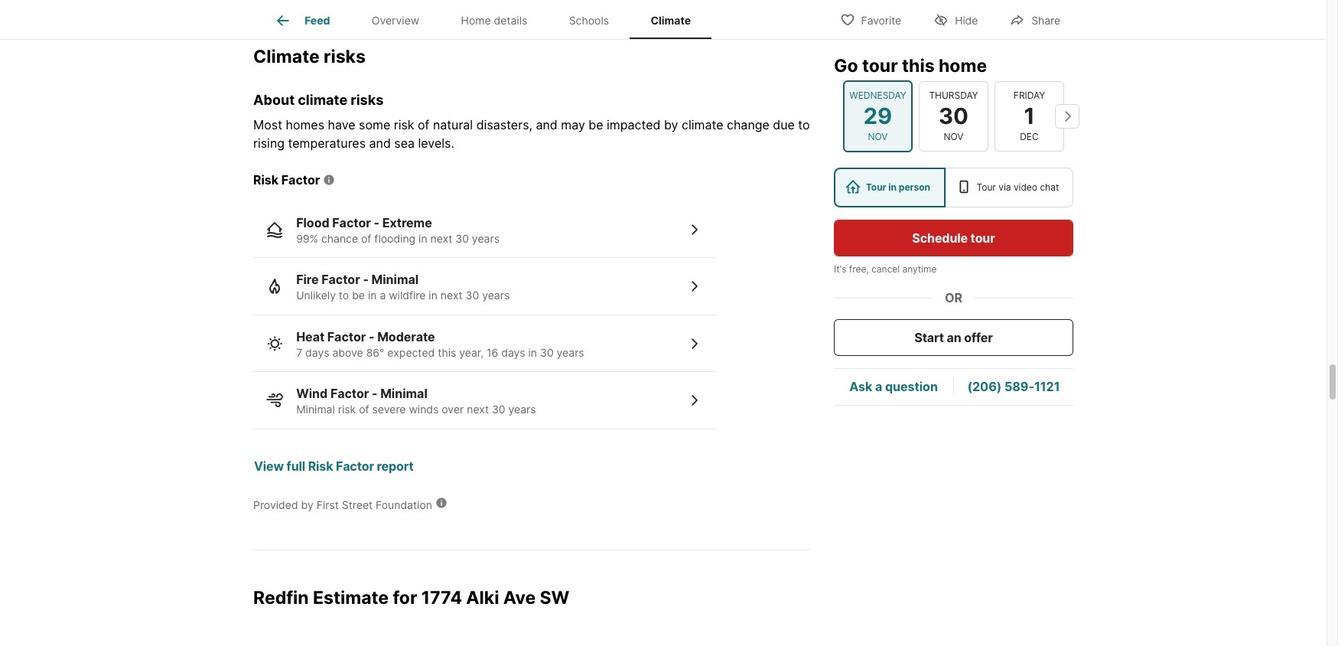 Task type: locate. For each thing, give the bounding box(es) containing it.
offer
[[965, 330, 993, 345]]

next right wildfire
[[441, 289, 463, 302]]

change
[[727, 117, 770, 132]]

by inside most homes have some risk of natural disasters, and may be impacted by climate change due to rising temperatures and sea levels.
[[664, 117, 679, 132]]

may
[[561, 117, 585, 132]]

next inside flood factor - extreme 99% chance of flooding in next 30 years
[[431, 232, 453, 245]]

0 horizontal spatial to
[[339, 289, 349, 302]]

minimal inside fire factor - minimal unlikely to be in a wildfire in next 30 years
[[372, 272, 419, 287]]

0 horizontal spatial be
[[352, 289, 365, 302]]

wildfire
[[389, 289, 426, 302]]

next
[[431, 232, 453, 245], [441, 289, 463, 302], [467, 403, 489, 416]]

first
[[317, 498, 339, 511]]

in inside option
[[889, 181, 897, 193]]

risk inside the wind factor - minimal minimal risk of severe winds over next 30 years
[[338, 403, 356, 416]]

factor up 'unlikely'
[[322, 272, 360, 287]]

0 vertical spatial climate
[[651, 14, 691, 27]]

risk left severe
[[338, 403, 356, 416]]

0 vertical spatial this
[[902, 55, 935, 77]]

0 horizontal spatial climate
[[298, 92, 348, 108]]

a left wildfire
[[380, 289, 386, 302]]

30 down thursday
[[939, 102, 969, 129]]

in left person
[[889, 181, 897, 193]]

rising
[[253, 135, 285, 151]]

severe
[[372, 403, 406, 416]]

1 horizontal spatial climate
[[651, 14, 691, 27]]

of left severe
[[359, 403, 369, 416]]

moderate
[[378, 329, 435, 344]]

schedule tour button
[[834, 220, 1074, 256]]

factor up chance
[[333, 215, 371, 230]]

1 vertical spatial to
[[339, 289, 349, 302]]

by
[[664, 117, 679, 132], [301, 498, 314, 511]]

1 horizontal spatial nov
[[944, 131, 964, 142]]

nov inside wednesday 29 nov
[[869, 131, 888, 142]]

most
[[253, 117, 282, 132]]

to right 'unlikely'
[[339, 289, 349, 302]]

most homes have some risk of natural disasters, and may be impacted by climate change due to rising temperatures and sea levels.
[[253, 117, 810, 151]]

days down heat
[[305, 346, 330, 359]]

fire
[[296, 272, 319, 287]]

1 horizontal spatial risk
[[308, 458, 333, 474]]

0 vertical spatial of
[[418, 117, 430, 132]]

alki
[[466, 587, 499, 609]]

factor up street
[[336, 458, 374, 474]]

friday
[[1014, 89, 1046, 101]]

0 vertical spatial risk
[[394, 117, 415, 132]]

minimal up wildfire
[[372, 272, 419, 287]]

schools tab
[[548, 2, 630, 39]]

2 vertical spatial of
[[359, 403, 369, 416]]

provided
[[253, 498, 298, 511]]

1 vertical spatial a
[[876, 379, 883, 395]]

risk up sea
[[394, 117, 415, 132]]

dec
[[1021, 131, 1039, 142]]

temperatures
[[288, 135, 366, 151]]

1 horizontal spatial be
[[589, 117, 604, 132]]

nov for 29
[[869, 131, 888, 142]]

- inside heat factor - moderate 7 days above 86° expected this year, 16 days in 30 years
[[369, 329, 375, 344]]

- for heat
[[369, 329, 375, 344]]

fire factor - minimal unlikely to be in a wildfire in next 30 years
[[296, 272, 510, 302]]

0 vertical spatial to
[[799, 117, 810, 132]]

to right due
[[799, 117, 810, 132]]

0 vertical spatial next
[[431, 232, 453, 245]]

chat
[[1041, 181, 1060, 193]]

minimal down wind
[[296, 403, 335, 416]]

30 right '16'
[[540, 346, 554, 359]]

climate inside climate tab
[[651, 14, 691, 27]]

risk
[[253, 172, 279, 187], [308, 458, 333, 474]]

extreme
[[383, 215, 432, 230]]

next inside fire factor - minimal unlikely to be in a wildfire in next 30 years
[[441, 289, 463, 302]]

cancel
[[872, 263, 900, 275]]

risks up some
[[351, 92, 384, 108]]

in right wildfire
[[429, 289, 438, 302]]

30 right over
[[492, 403, 506, 416]]

street
[[342, 498, 373, 511]]

- inside flood factor - extreme 99% chance of flooding in next 30 years
[[374, 215, 380, 230]]

0 horizontal spatial this
[[438, 346, 456, 359]]

2 tour from the left
[[977, 181, 997, 193]]

year,
[[459, 346, 484, 359]]

0 horizontal spatial risk
[[338, 403, 356, 416]]

1 vertical spatial next
[[441, 289, 463, 302]]

schools
[[569, 14, 609, 27]]

2 nov from the left
[[944, 131, 964, 142]]

tour for tour via video chat
[[977, 181, 997, 193]]

days right '16'
[[502, 346, 526, 359]]

climate
[[298, 92, 348, 108], [682, 117, 724, 132]]

0 horizontal spatial climate
[[253, 46, 320, 67]]

in right '16'
[[529, 346, 537, 359]]

and
[[536, 117, 558, 132], [369, 135, 391, 151]]

30 right flooding
[[456, 232, 469, 245]]

1 horizontal spatial a
[[876, 379, 883, 395]]

nov down thursday
[[944, 131, 964, 142]]

factor
[[282, 172, 320, 187], [333, 215, 371, 230], [322, 272, 360, 287], [328, 329, 366, 344], [331, 386, 369, 401], [336, 458, 374, 474]]

0 vertical spatial risk
[[253, 172, 279, 187]]

1 vertical spatial of
[[361, 232, 372, 245]]

schedule
[[913, 230, 968, 246]]

next image
[[1056, 104, 1080, 129]]

climate for climate
[[651, 14, 691, 27]]

1 horizontal spatial by
[[664, 117, 679, 132]]

a
[[380, 289, 386, 302], [876, 379, 883, 395]]

list box
[[834, 168, 1074, 207]]

1 horizontal spatial climate
[[682, 117, 724, 132]]

wind
[[296, 386, 328, 401]]

years inside flood factor - extreme 99% chance of flooding in next 30 years
[[472, 232, 500, 245]]

share
[[1032, 13, 1061, 26]]

tour inside button
[[971, 230, 996, 246]]

risk inside 'button'
[[308, 458, 333, 474]]

of up levels.
[[418, 117, 430, 132]]

by right "impacted"
[[664, 117, 679, 132]]

- for fire
[[363, 272, 369, 287]]

tour for schedule
[[971, 230, 996, 246]]

tour left via
[[977, 181, 997, 193]]

tab list
[[253, 0, 724, 39]]

0 vertical spatial by
[[664, 117, 679, 132]]

minimal for fire factor - minimal
[[372, 272, 419, 287]]

be right may
[[589, 117, 604, 132]]

this left year,
[[438, 346, 456, 359]]

risk inside most homes have some risk of natural disasters, and may be impacted by climate change due to rising temperatures and sea levels.
[[394, 117, 415, 132]]

tour left person
[[866, 181, 887, 193]]

tour in person option
[[834, 168, 946, 207]]

0 horizontal spatial tour
[[863, 55, 898, 77]]

favorite button
[[827, 3, 915, 35]]

risks
[[324, 46, 366, 67], [351, 92, 384, 108]]

1 vertical spatial climate
[[682, 117, 724, 132]]

nov down 29
[[869, 131, 888, 142]]

1 horizontal spatial days
[[502, 346, 526, 359]]

in down extreme
[[419, 232, 428, 245]]

factor inside flood factor - extreme 99% chance of flooding in next 30 years
[[333, 215, 371, 230]]

1 horizontal spatial tour
[[977, 181, 997, 193]]

1 vertical spatial by
[[301, 498, 314, 511]]

- inside fire factor - minimal unlikely to be in a wildfire in next 30 years
[[363, 272, 369, 287]]

chance
[[321, 232, 358, 245]]

factor right wind
[[331, 386, 369, 401]]

0 horizontal spatial by
[[301, 498, 314, 511]]

0 horizontal spatial tour
[[866, 181, 887, 193]]

2 vertical spatial next
[[467, 403, 489, 416]]

foundation
[[376, 498, 432, 511]]

1 horizontal spatial this
[[902, 55, 935, 77]]

ask a question link
[[850, 379, 938, 395]]

of inside the wind factor - minimal minimal risk of severe winds over next 30 years
[[359, 403, 369, 416]]

0 vertical spatial climate
[[298, 92, 348, 108]]

factor up flood
[[282, 172, 320, 187]]

to
[[799, 117, 810, 132], [339, 289, 349, 302]]

risk
[[394, 117, 415, 132], [338, 403, 356, 416]]

factor for fire
[[322, 272, 360, 287]]

30 up year,
[[466, 289, 479, 302]]

1 vertical spatial tour
[[971, 230, 996, 246]]

1 vertical spatial be
[[352, 289, 365, 302]]

anytime
[[903, 263, 937, 275]]

and left may
[[536, 117, 558, 132]]

for
[[393, 587, 417, 609]]

tour
[[866, 181, 887, 193], [977, 181, 997, 193]]

risk factor
[[253, 172, 320, 187]]

factor inside 'button'
[[336, 458, 374, 474]]

minimal for wind factor - minimal
[[381, 386, 428, 401]]

(206) 589-1121
[[968, 379, 1061, 395]]

climate up homes
[[298, 92, 348, 108]]

1121
[[1035, 379, 1061, 395]]

wednesday
[[850, 89, 907, 101]]

29
[[864, 102, 893, 129]]

0 horizontal spatial days
[[305, 346, 330, 359]]

heat factor - moderate 7 days above 86° expected this year, 16 days in 30 years
[[296, 329, 585, 359]]

7
[[296, 346, 302, 359]]

next right over
[[467, 403, 489, 416]]

climate
[[651, 14, 691, 27], [253, 46, 320, 67]]

nov inside the thursday 30 nov
[[944, 131, 964, 142]]

risk down rising
[[253, 172, 279, 187]]

list box containing tour in person
[[834, 168, 1074, 207]]

of for minimal
[[359, 403, 369, 416]]

factor inside the wind factor - minimal minimal risk of severe winds over next 30 years
[[331, 386, 369, 401]]

0 horizontal spatial nov
[[869, 131, 888, 142]]

30 inside the thursday 30 nov
[[939, 102, 969, 129]]

or
[[945, 290, 963, 305]]

1 tour from the left
[[866, 181, 887, 193]]

factor up above
[[328, 329, 366, 344]]

in
[[889, 181, 897, 193], [419, 232, 428, 245], [368, 289, 377, 302], [429, 289, 438, 302], [529, 346, 537, 359]]

0 horizontal spatial a
[[380, 289, 386, 302]]

0 vertical spatial a
[[380, 289, 386, 302]]

1 nov from the left
[[869, 131, 888, 142]]

1 vertical spatial climate
[[253, 46, 320, 67]]

sw
[[540, 587, 570, 609]]

climate tab
[[630, 2, 712, 39]]

0 vertical spatial and
[[536, 117, 558, 132]]

next down extreme
[[431, 232, 453, 245]]

1 horizontal spatial tour
[[971, 230, 996, 246]]

be inside most homes have some risk of natural disasters, and may be impacted by climate change due to rising temperatures and sea levels.
[[589, 117, 604, 132]]

0 vertical spatial minimal
[[372, 272, 419, 287]]

climate inside most homes have some risk of natural disasters, and may be impacted by climate change due to rising temperatures and sea levels.
[[682, 117, 724, 132]]

this left home on the right of the page
[[902, 55, 935, 77]]

years
[[472, 232, 500, 245], [482, 289, 510, 302], [557, 346, 585, 359], [509, 403, 536, 416]]

589-
[[1005, 379, 1035, 395]]

30
[[939, 102, 969, 129], [456, 232, 469, 245], [466, 289, 479, 302], [540, 346, 554, 359], [492, 403, 506, 416]]

tour up wednesday
[[863, 55, 898, 77]]

climate for climate risks
[[253, 46, 320, 67]]

and down some
[[369, 135, 391, 151]]

1 vertical spatial risk
[[308, 458, 333, 474]]

1 vertical spatial risk
[[338, 403, 356, 416]]

of inside flood factor - extreme 99% chance of flooding in next 30 years
[[361, 232, 372, 245]]

provided by first street foundation
[[253, 498, 432, 511]]

of inside most homes have some risk of natural disasters, and may be impacted by climate change due to rising temperatures and sea levels.
[[418, 117, 430, 132]]

view full risk factor report
[[254, 458, 414, 474]]

of
[[418, 117, 430, 132], [361, 232, 372, 245], [359, 403, 369, 416]]

30 inside the wind factor - minimal minimal risk of severe winds over next 30 years
[[492, 403, 506, 416]]

tour right the schedule
[[971, 230, 996, 246]]

1774
[[422, 587, 462, 609]]

risks down feed
[[324, 46, 366, 67]]

homes
[[286, 117, 325, 132]]

86°
[[366, 346, 385, 359]]

days
[[305, 346, 330, 359], [502, 346, 526, 359]]

1 vertical spatial and
[[369, 135, 391, 151]]

1 horizontal spatial to
[[799, 117, 810, 132]]

factor for flood
[[333, 215, 371, 230]]

of right chance
[[361, 232, 372, 245]]

natural
[[433, 117, 473, 132]]

start an offer
[[915, 330, 993, 345]]

home details
[[461, 14, 528, 27]]

- inside the wind factor - minimal minimal risk of severe winds over next 30 years
[[372, 386, 378, 401]]

None button
[[844, 80, 913, 152], [919, 81, 989, 152], [995, 81, 1065, 152], [844, 80, 913, 152], [919, 81, 989, 152], [995, 81, 1065, 152]]

1 horizontal spatial risk
[[394, 117, 415, 132]]

tour via video chat
[[977, 181, 1060, 193]]

be right 'unlikely'
[[352, 289, 365, 302]]

1 vertical spatial minimal
[[381, 386, 428, 401]]

0 vertical spatial tour
[[863, 55, 898, 77]]

factor inside heat factor - moderate 7 days above 86° expected this year, 16 days in 30 years
[[328, 329, 366, 344]]

by left first
[[301, 498, 314, 511]]

climate left change
[[682, 117, 724, 132]]

factor for heat
[[328, 329, 366, 344]]

a right ask
[[876, 379, 883, 395]]

via
[[999, 181, 1012, 193]]

risk right full
[[308, 458, 333, 474]]

minimal up severe
[[381, 386, 428, 401]]

favorite
[[862, 13, 902, 26]]

0 vertical spatial be
[[589, 117, 604, 132]]

factor inside fire factor - minimal unlikely to be in a wildfire in next 30 years
[[322, 272, 360, 287]]

1 vertical spatial this
[[438, 346, 456, 359]]



Task type: vqa. For each thing, say whether or not it's contained in the screenshot.
leftmost beautiful
no



Task type: describe. For each thing, give the bounding box(es) containing it.
about climate risks
[[253, 92, 384, 108]]

- for flood
[[374, 215, 380, 230]]

home
[[461, 14, 491, 27]]

1 days from the left
[[305, 346, 330, 359]]

unlikely
[[296, 289, 336, 302]]

home details tab
[[440, 2, 548, 39]]

years inside heat factor - moderate 7 days above 86° expected this year, 16 days in 30 years
[[557, 346, 585, 359]]

this inside heat factor - moderate 7 days above 86° expected this year, 16 days in 30 years
[[438, 346, 456, 359]]

be inside fire factor - minimal unlikely to be in a wildfire in next 30 years
[[352, 289, 365, 302]]

1 vertical spatial risks
[[351, 92, 384, 108]]

wednesday 29 nov
[[850, 89, 907, 142]]

1
[[1025, 102, 1035, 129]]

disasters,
[[477, 117, 533, 132]]

view full risk factor report button
[[253, 448, 415, 485]]

question
[[886, 379, 938, 395]]

ask
[[850, 379, 873, 395]]

start an offer button
[[834, 319, 1074, 356]]

due
[[773, 117, 795, 132]]

person
[[899, 181, 931, 193]]

of for extreme
[[361, 232, 372, 245]]

0 horizontal spatial and
[[369, 135, 391, 151]]

home
[[939, 55, 988, 77]]

tour for go
[[863, 55, 898, 77]]

expected
[[388, 346, 435, 359]]

- for wind
[[372, 386, 378, 401]]

start
[[915, 330, 945, 345]]

next inside the wind factor - minimal minimal risk of severe winds over next 30 years
[[467, 403, 489, 416]]

over
[[442, 403, 464, 416]]

hide button
[[921, 3, 992, 35]]

free,
[[850, 263, 869, 275]]

some
[[359, 117, 391, 132]]

impacted
[[607, 117, 661, 132]]

2 days from the left
[[502, 346, 526, 359]]

schedule tour
[[913, 230, 996, 246]]

have
[[328, 117, 356, 132]]

30 inside flood factor - extreme 99% chance of flooding in next 30 years
[[456, 232, 469, 245]]

an
[[947, 330, 962, 345]]

levels.
[[418, 135, 455, 151]]

in left wildfire
[[368, 289, 377, 302]]

details
[[494, 14, 528, 27]]

years inside fire factor - minimal unlikely to be in a wildfire in next 30 years
[[482, 289, 510, 302]]

thursday 30 nov
[[930, 89, 979, 142]]

factor for risk
[[282, 172, 320, 187]]

years inside the wind factor - minimal minimal risk of severe winds over next 30 years
[[509, 403, 536, 416]]

(206) 589-1121 link
[[968, 379, 1061, 395]]

friday 1 dec
[[1014, 89, 1046, 142]]

tour for tour in person
[[866, 181, 887, 193]]

flood
[[296, 215, 330, 230]]

it's free, cancel anytime
[[834, 263, 937, 275]]

video
[[1014, 181, 1038, 193]]

estimate
[[313, 587, 389, 609]]

above
[[333, 346, 363, 359]]

overview tab
[[351, 2, 440, 39]]

share button
[[998, 3, 1074, 35]]

1 horizontal spatial and
[[536, 117, 558, 132]]

0 horizontal spatial risk
[[253, 172, 279, 187]]

nov for 30
[[944, 131, 964, 142]]

climate risks
[[253, 46, 366, 67]]

flooding
[[375, 232, 416, 245]]

2 vertical spatial minimal
[[296, 403, 335, 416]]

30 inside fire factor - minimal unlikely to be in a wildfire in next 30 years
[[466, 289, 479, 302]]

flood factor - extreme 99% chance of flooding in next 30 years
[[296, 215, 500, 245]]

99%
[[296, 232, 318, 245]]

feed
[[305, 14, 330, 27]]

it's
[[834, 263, 847, 275]]

winds
[[409, 403, 439, 416]]

report
[[377, 458, 414, 474]]

to inside fire factor - minimal unlikely to be in a wildfire in next 30 years
[[339, 289, 349, 302]]

view
[[254, 458, 284, 474]]

to inside most homes have some risk of natural disasters, and may be impacted by climate change due to rising temperatures and sea levels.
[[799, 117, 810, 132]]

in inside heat factor - moderate 7 days above 86° expected this year, 16 days in 30 years
[[529, 346, 537, 359]]

16
[[487, 346, 499, 359]]

hide
[[955, 13, 979, 26]]

overview
[[372, 14, 420, 27]]

thursday
[[930, 89, 979, 101]]

sea
[[394, 135, 415, 151]]

(206)
[[968, 379, 1002, 395]]

a inside fire factor - minimal unlikely to be in a wildfire in next 30 years
[[380, 289, 386, 302]]

0 vertical spatial risks
[[324, 46, 366, 67]]

factor for wind
[[331, 386, 369, 401]]

redfin
[[253, 587, 309, 609]]

30 inside heat factor - moderate 7 days above 86° expected this year, 16 days in 30 years
[[540, 346, 554, 359]]

about
[[253, 92, 295, 108]]

tour in person
[[866, 181, 931, 193]]

in inside flood factor - extreme 99% chance of flooding in next 30 years
[[419, 232, 428, 245]]

full
[[287, 458, 305, 474]]

ask a question
[[850, 379, 938, 395]]

tour via video chat option
[[946, 168, 1074, 207]]

wind factor - minimal minimal risk of severe winds over next 30 years
[[296, 386, 536, 416]]

tab list containing feed
[[253, 0, 724, 39]]

heat
[[296, 329, 325, 344]]

go tour this home
[[834, 55, 988, 77]]



